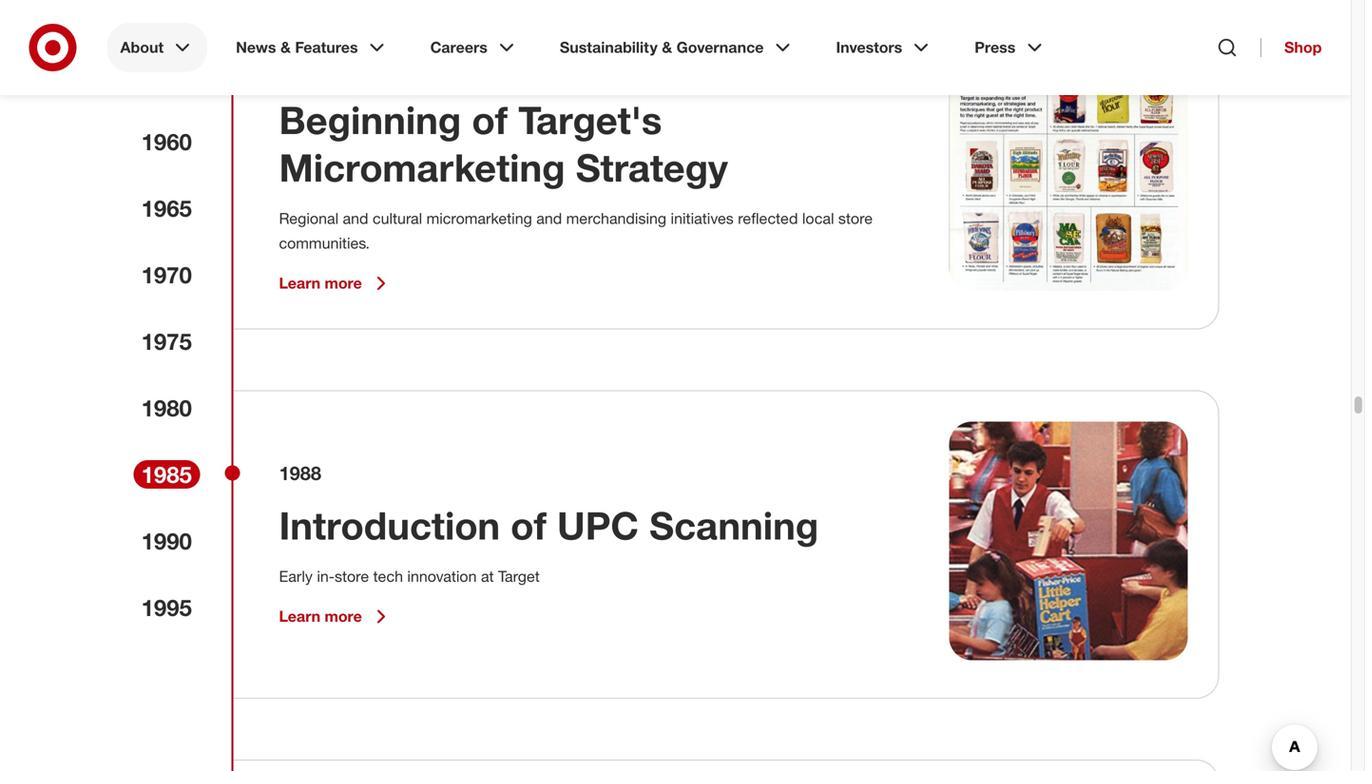 Task type: describe. For each thing, give the bounding box(es) containing it.
strategy
[[576, 144, 728, 191]]

1 and from the left
[[343, 209, 369, 228]]

1988
[[279, 462, 321, 485]]

learn for introduction of upc scanning
[[279, 607, 321, 626]]

early
[[279, 567, 313, 586]]

0 horizontal spatial store
[[335, 567, 369, 586]]

learn for beginning of target's micromarketing strategy
[[279, 274, 321, 293]]

initiatives
[[671, 209, 734, 228]]

sustainability & governance
[[560, 38, 764, 57]]

beginning of target's micromarketing strategy button
[[279, 96, 904, 191]]

investors
[[836, 38, 903, 57]]

target
[[498, 567, 540, 586]]

more for introduction of upc scanning
[[325, 607, 362, 626]]

press link
[[962, 23, 1060, 72]]

news & features link
[[223, 23, 402, 72]]

& for governance
[[662, 38, 672, 57]]

1985
[[141, 461, 192, 488]]

micromarketing
[[427, 209, 532, 228]]

1965 link
[[134, 194, 200, 223]]

about link
[[107, 23, 207, 72]]

tech
[[373, 567, 403, 586]]

micromarketing
[[279, 144, 565, 191]]

beginning of target's micromarketing strategy
[[279, 97, 728, 191]]

of for introduction
[[511, 502, 547, 549]]

target's
[[518, 97, 662, 143]]

communities.
[[279, 234, 370, 253]]

about
[[120, 38, 164, 57]]

news
[[236, 38, 276, 57]]

1990 link
[[134, 527, 200, 555]]

1995 link
[[134, 593, 200, 622]]

1960
[[141, 128, 192, 155]]

sustainability & governance link
[[547, 23, 808, 72]]

1970
[[141, 261, 192, 289]]

news & features
[[236, 38, 358, 57]]

in-
[[317, 567, 335, 586]]

early in-store tech innovation at target
[[279, 567, 544, 586]]

1965
[[141, 194, 192, 222]]

store inside 'regional and cultural micromarketing and merchandising initiatives reflected local store communities.'
[[839, 209, 873, 228]]

1975
[[141, 328, 192, 355]]

regional and cultural micromarketing and merchandising initiatives reflected local store communities.
[[279, 209, 873, 253]]

1980 link
[[134, 394, 200, 422]]

introduction of upc scanning
[[279, 502, 819, 549]]

learn more button for beginning of target's micromarketing strategy
[[279, 272, 393, 295]]

regional
[[279, 209, 339, 228]]

learn more for beginning of target's micromarketing strategy
[[279, 274, 362, 293]]

learn more for introduction of upc scanning
[[279, 607, 362, 626]]

upc
[[557, 502, 639, 549]]

1980
[[141, 394, 192, 422]]



Task type: locate. For each thing, give the bounding box(es) containing it.
& right news
[[280, 38, 291, 57]]

1990
[[141, 527, 192, 555]]

2 learn more button from the top
[[279, 605, 393, 628]]

innovation
[[407, 567, 477, 586]]

& inside sustainability & governance link
[[662, 38, 672, 57]]

store left tech
[[335, 567, 369, 586]]

scanning
[[650, 502, 819, 549]]

1 learn more from the top
[[279, 274, 362, 293]]

1985 link
[[134, 460, 200, 489]]

learn more button for introduction of upc scanning
[[279, 605, 393, 628]]

learn more down the in-
[[279, 607, 362, 626]]

0 vertical spatial learn
[[279, 274, 321, 293]]

learn more button down the in-
[[279, 605, 393, 628]]

1 horizontal spatial &
[[662, 38, 672, 57]]

more
[[325, 274, 362, 293], [325, 607, 362, 626]]

shop link
[[1261, 38, 1322, 57]]

1970 link
[[134, 261, 200, 289]]

features
[[295, 38, 358, 57]]

2 and from the left
[[537, 209, 562, 228]]

store
[[839, 209, 873, 228], [335, 567, 369, 586]]

0 vertical spatial learn more
[[279, 274, 362, 293]]

1 vertical spatial learn more
[[279, 607, 362, 626]]

introduction of upc scanning button
[[279, 502, 819, 549]]

of for beginning
[[472, 97, 508, 143]]

0 vertical spatial of
[[472, 97, 508, 143]]

learn more down communities.
[[279, 274, 362, 293]]

learn
[[279, 274, 321, 293], [279, 607, 321, 626]]

sustainability
[[560, 38, 658, 57]]

local
[[802, 209, 834, 228]]

1 more from the top
[[325, 274, 362, 293]]

1 vertical spatial store
[[335, 567, 369, 586]]

learn down communities.
[[279, 274, 321, 293]]

1 & from the left
[[280, 38, 291, 57]]

0 vertical spatial store
[[839, 209, 873, 228]]

learn more button
[[279, 272, 393, 295], [279, 605, 393, 628]]

investors link
[[823, 23, 946, 72]]

and
[[343, 209, 369, 228], [537, 209, 562, 228]]

press
[[975, 38, 1016, 57]]

careers
[[430, 38, 488, 57]]

store right local
[[839, 209, 873, 228]]

2 more from the top
[[325, 607, 362, 626]]

more for beginning of target's micromarketing strategy
[[325, 274, 362, 293]]

1 horizontal spatial of
[[511, 502, 547, 549]]

1995
[[141, 594, 192, 621]]

0 horizontal spatial and
[[343, 209, 369, 228]]

learn more button down communities.
[[279, 272, 393, 295]]

a group of boxes image
[[950, 52, 1188, 291]]

2 learn from the top
[[279, 607, 321, 626]]

governance
[[677, 38, 764, 57]]

of inside beginning of target's micromarketing strategy
[[472, 97, 508, 143]]

1 vertical spatial more
[[325, 607, 362, 626]]

cultural
[[373, 209, 422, 228]]

0 horizontal spatial of
[[472, 97, 508, 143]]

2 & from the left
[[662, 38, 672, 57]]

of up target
[[511, 502, 547, 549]]

& inside news & features link
[[280, 38, 291, 57]]

1 learn more button from the top
[[279, 272, 393, 295]]

& for features
[[280, 38, 291, 57]]

and up communities.
[[343, 209, 369, 228]]

1975 link
[[134, 327, 200, 356]]

1 vertical spatial learn
[[279, 607, 321, 626]]

1 horizontal spatial and
[[537, 209, 562, 228]]

merchandising
[[566, 209, 667, 228]]

0 vertical spatial more
[[325, 274, 362, 293]]

0 vertical spatial learn more button
[[279, 272, 393, 295]]

of down careers link
[[472, 97, 508, 143]]

1 learn from the top
[[279, 274, 321, 293]]

careers link
[[417, 23, 531, 72]]

1960 link
[[134, 127, 200, 156]]

1 horizontal spatial store
[[839, 209, 873, 228]]

a boy in a red shirt image
[[950, 422, 1188, 660]]

learn more
[[279, 274, 362, 293], [279, 607, 362, 626]]

1 vertical spatial learn more button
[[279, 605, 393, 628]]

1 vertical spatial of
[[511, 502, 547, 549]]

reflected
[[738, 209, 798, 228]]

beginning
[[279, 97, 461, 143]]

and left the merchandising
[[537, 209, 562, 228]]

shop
[[1285, 38, 1322, 57]]

& left governance on the top
[[662, 38, 672, 57]]

more down the in-
[[325, 607, 362, 626]]

2 learn more from the top
[[279, 607, 362, 626]]

introduction
[[279, 502, 500, 549]]

&
[[280, 38, 291, 57], [662, 38, 672, 57]]

of
[[472, 97, 508, 143], [511, 502, 547, 549]]

learn down early
[[279, 607, 321, 626]]

more down communities.
[[325, 274, 362, 293]]

at
[[481, 567, 494, 586]]

0 horizontal spatial &
[[280, 38, 291, 57]]



Task type: vqa. For each thing, say whether or not it's contained in the screenshot.
leftmost MAKE
no



